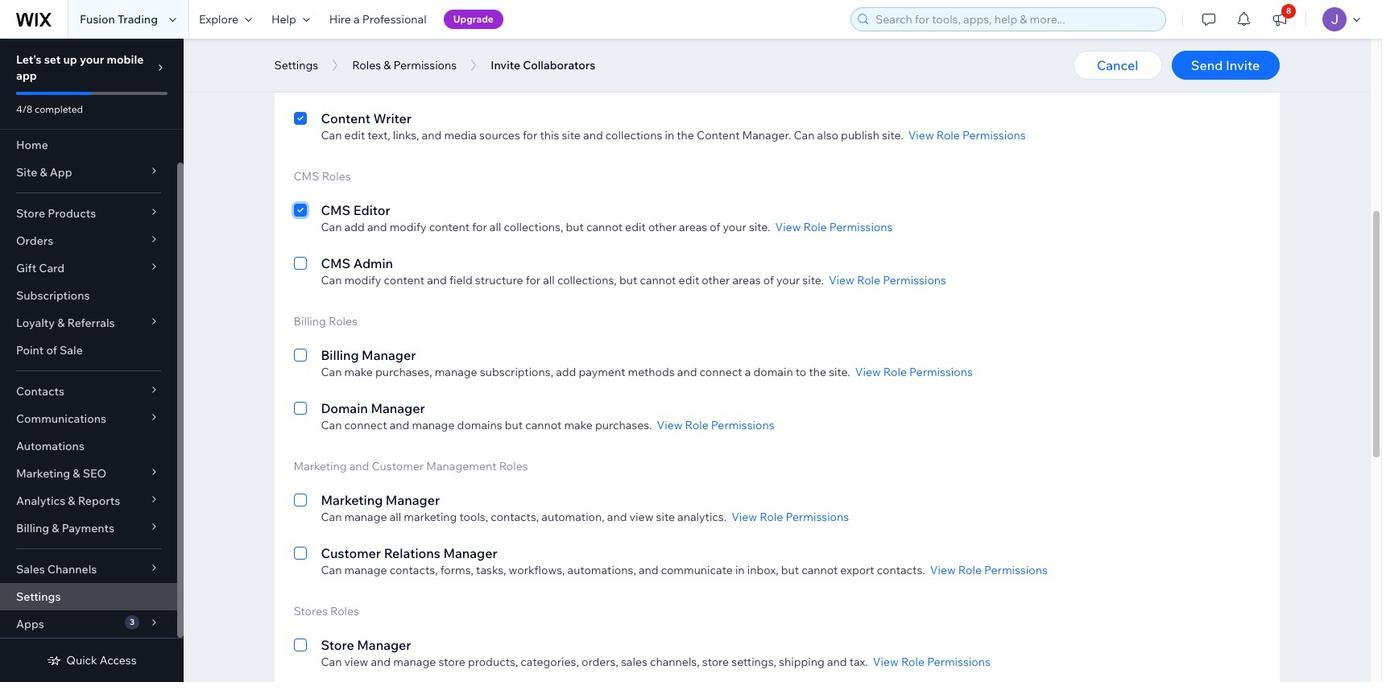 Task type: vqa. For each thing, say whether or not it's contained in the screenshot.
Office
yes



Task type: describe. For each thing, give the bounding box(es) containing it.
hire a professional link
[[320, 0, 436, 39]]

can for marketing manager
[[321, 510, 342, 524]]

automations link
[[0, 433, 177, 460]]

reports
[[78, 494, 120, 508]]

other inside cms editor can add and modify content for all collections, but cannot edit other areas of your site. view role permissions
[[648, 220, 677, 234]]

roles for billing
[[329, 314, 358, 329]]

of inside cms editor can add and modify content for all collections, but cannot edit other areas of your site. view role permissions
[[710, 220, 721, 234]]

gift card
[[16, 261, 65, 275]]

can for cms admin
[[321, 273, 342, 288]]

role inside billing manager can make purchases, manage subscriptions, add payment methods and connect a domain to the site. view role permissions
[[884, 365, 907, 379]]

communications button
[[0, 405, 177, 433]]

channels
[[47, 562, 97, 577]]

help button
[[262, 0, 320, 39]]

but inside domain manager can connect and manage domains but cannot make purchases. view role permissions
[[505, 418, 523, 433]]

sources
[[479, 128, 520, 143]]

and inside cms admin can modify content and field structure for all collections, but cannot edit other areas of your site. view role permissions
[[427, 273, 447, 288]]

communicate
[[661, 563, 733, 578]]

automation,
[[542, 510, 605, 524]]

site for marketing manager
[[656, 510, 675, 524]]

management
[[426, 459, 497, 474]]

your inside cms editor can add and modify content for all collections, but cannot edit other areas of your site. view role permissions
[[723, 220, 747, 234]]

billing & payments
[[16, 521, 114, 536]]

3
[[130, 617, 135, 628]]

payment
[[579, 365, 625, 379]]

view inside content writer can edit text, links, and media sources for this site and collections in the content manager. can also publish site. view role permissions
[[908, 128, 934, 143]]

invite inside button
[[491, 58, 520, 72]]

contacts button
[[0, 378, 177, 405]]

permissions inside cms admin can modify content and field structure for all collections, but cannot edit other areas of your site. view role permissions
[[883, 273, 946, 288]]

marketing and customer management roles
[[294, 459, 528, 474]]

role inside content writer can edit text, links, and media sources for this site and collections in the content manager. can also publish site. view role permissions
[[937, 128, 960, 143]]

professional
[[362, 12, 427, 27]]

cms roles
[[294, 169, 351, 184]]

site. inside billing manager can make purchases, manage subscriptions, add payment methods and connect a domain to the site. view role permissions
[[829, 365, 850, 379]]

quick access
[[66, 653, 137, 668]]

inbox,
[[747, 563, 779, 578]]

and inside cms editor can add and modify content for all collections, but cannot edit other areas of your site. view role permissions
[[367, 220, 387, 234]]

areas inside cms editor can add and modify content for all collections, but cannot edit other areas of your site. view role permissions
[[679, 220, 707, 234]]

app
[[16, 68, 37, 83]]

products,
[[468, 655, 518, 669]]

customer inside customer relations manager can manage contacts, forms, tasks, workflows, automations, and communicate in inbox, but cannot export contacts. view role permissions
[[321, 545, 381, 561]]

export
[[840, 563, 875, 578]]

loyalty & referrals
[[16, 316, 115, 330]]

communications
[[16, 412, 106, 426]]

upgrade button
[[444, 10, 503, 29]]

all inside cms admin can modify content and field structure for all collections, but cannot edit other areas of your site. view role permissions
[[543, 273, 555, 288]]

domain
[[754, 365, 793, 379]]

view inside "marketing manager can manage all marketing tools, contacts, automation, and view site analytics. view role permissions"
[[630, 510, 654, 524]]

& for site
[[40, 165, 47, 180]]

and inside "marketing manager can manage all marketing tools, contacts, automation, and view site analytics. view role permissions"
[[607, 510, 627, 524]]

site & app button
[[0, 159, 177, 186]]

can for cms editor
[[321, 220, 342, 234]]

subscriptions link
[[0, 282, 177, 309]]

cms for admin
[[321, 255, 351, 271]]

can inside back office manager can access the dashboard to manage site settings and apps but cannot edit the site.
[[321, 75, 342, 89]]

hire
[[329, 12, 351, 27]]

other inside cms admin can modify content and field structure for all collections, but cannot edit other areas of your site. view role permissions
[[702, 273, 730, 288]]

fusion
[[80, 12, 115, 27]]

let's set up your mobile app
[[16, 52, 144, 83]]

modify inside cms editor can add and modify content for all collections, but cannot edit other areas of your site. view role permissions
[[390, 220, 427, 234]]

add inside cms editor can add and modify content for all collections, but cannot edit other areas of your site. view role permissions
[[344, 220, 365, 234]]

can for store manager
[[321, 655, 342, 669]]

site. inside cms editor can add and modify content for all collections, but cannot edit other areas of your site. view role permissions
[[749, 220, 770, 234]]

8
[[1286, 6, 1292, 16]]

2 store from the left
[[702, 655, 729, 669]]

stores roles
[[294, 604, 359, 619]]

content inside cms editor can add and modify content for all collections, but cannot edit other areas of your site. view role permissions
[[429, 220, 470, 234]]

set
[[44, 52, 61, 67]]

0 horizontal spatial a
[[354, 12, 360, 27]]

billing roles
[[294, 314, 358, 329]]

marketing & seo button
[[0, 460, 177, 487]]

for inside cms admin can modify content and field structure for all collections, but cannot edit other areas of your site. view role permissions
[[526, 273, 541, 288]]

in inside content writer can edit text, links, and media sources for this site and collections in the content manager. can also publish site. view role permissions
[[665, 128, 674, 143]]

but inside back office manager can access the dashboard to manage site settings and apps but cannot edit the site.
[[638, 75, 656, 89]]

manage inside billing manager can make purchases, manage subscriptions, add payment methods and connect a domain to the site. view role permissions
[[435, 365, 477, 379]]

0 vertical spatial customer
[[372, 459, 424, 474]]

sales channels button
[[0, 556, 177, 583]]

1 horizontal spatial content
[[697, 128, 740, 143]]

marketing
[[404, 510, 457, 524]]

content writer can edit text, links, and media sources for this site and collections in the content manager. can also publish site. view role permissions
[[321, 110, 1026, 143]]

but inside cms admin can modify content and field structure for all collections, but cannot edit other areas of your site. view role permissions
[[619, 273, 637, 288]]

edit inside cms admin can modify content and field structure for all collections, but cannot edit other areas of your site. view role permissions
[[679, 273, 699, 288]]

view role permissions button for domain manager
[[657, 418, 775, 433]]

your inside cms admin can modify content and field structure for all collections, but cannot edit other areas of your site. view role permissions
[[777, 273, 800, 288]]

site inside back office manager can access the dashboard to manage site settings and apps but cannot edit the site.
[[521, 75, 540, 89]]

fusion trading
[[80, 12, 158, 27]]

cms for editor
[[321, 202, 351, 218]]

but inside customer relations manager can manage contacts, forms, tasks, workflows, automations, and communicate in inbox, but cannot export contacts. view role permissions
[[781, 563, 799, 578]]

can for domain manager
[[321, 418, 342, 433]]

sale
[[60, 343, 83, 358]]

cannot inside customer relations manager can manage contacts, forms, tasks, workflows, automations, and communicate in inbox, but cannot export contacts. view role permissions
[[802, 563, 838, 578]]

permissions inside customer relations manager can manage contacts, forms, tasks, workflows, automations, and communicate in inbox, but cannot export contacts. view role permissions
[[984, 563, 1048, 578]]

mobile
[[107, 52, 144, 67]]

workflows,
[[509, 563, 565, 578]]

dashboard
[[402, 75, 460, 89]]

sales
[[16, 562, 45, 577]]

permissions inside button
[[394, 58, 457, 72]]

writer
[[373, 110, 412, 126]]

the up content writer can edit text, links, and media sources for this site and collections in the content manager. can also publish site. view role permissions
[[721, 75, 738, 89]]

completed
[[35, 103, 83, 115]]

domain manager can connect and manage domains but cannot make purchases. view role permissions
[[321, 400, 775, 433]]

cancel
[[1097, 57, 1138, 73]]

your inside let's set up your mobile app
[[80, 52, 104, 67]]

tasks,
[[476, 563, 506, 578]]

upgrade
[[453, 13, 494, 25]]

and inside domain manager can connect and manage domains but cannot make purchases. view role permissions
[[390, 418, 410, 433]]

up
[[63, 52, 77, 67]]

of inside cms admin can modify content and field structure for all collections, but cannot edit other areas of your site. view role permissions
[[763, 273, 774, 288]]

referrals
[[67, 316, 115, 330]]

for inside cms editor can add and modify content for all collections, but cannot edit other areas of your site. view role permissions
[[472, 220, 487, 234]]

point
[[16, 343, 44, 358]]

store products
[[16, 206, 96, 221]]

subscriptions
[[16, 288, 90, 303]]

explore
[[199, 12, 238, 27]]

edit inside back office manager can access the dashboard to manage site settings and apps but cannot edit the site.
[[697, 75, 718, 89]]

connect inside billing manager can make purchases, manage subscriptions, add payment methods and connect a domain to the site. view role permissions
[[700, 365, 742, 379]]

sidebar element
[[0, 39, 184, 682]]

let's
[[16, 52, 42, 67]]

customer relations manager can manage contacts, forms, tasks, workflows, automations, and communicate in inbox, but cannot export contacts. view role permissions
[[321, 545, 1048, 578]]

0 vertical spatial content
[[321, 110, 371, 126]]

gift card button
[[0, 255, 177, 282]]

edit inside content writer can edit text, links, and media sources for this site and collections in the content manager. can also publish site. view role permissions
[[344, 128, 365, 143]]

a inside billing manager can make purchases, manage subscriptions, add payment methods and connect a domain to the site. view role permissions
[[745, 365, 751, 379]]

view role permissions button for customer relations manager
[[930, 563, 1048, 578]]

links,
[[393, 128, 419, 143]]

permissions inside billing manager can make purchases, manage subscriptions, add payment methods and connect a domain to the site. view role permissions
[[910, 365, 973, 379]]

admin
[[353, 255, 393, 271]]

1 store from the left
[[439, 655, 465, 669]]

permissions inside "marketing manager can manage all marketing tools, contacts, automation, and view site analytics. view role permissions"
[[786, 510, 849, 524]]

8 button
[[1262, 0, 1298, 39]]

analytics & reports
[[16, 494, 120, 508]]

to inside billing manager can make purchases, manage subscriptions, add payment methods and connect a domain to the site. view role permissions
[[796, 365, 807, 379]]

areas inside cms admin can modify content and field structure for all collections, but cannot edit other areas of your site. view role permissions
[[733, 273, 761, 288]]

view role permissions button for content writer
[[908, 128, 1026, 143]]

categories,
[[521, 655, 579, 669]]

cannot inside cms editor can add and modify content for all collections, but cannot edit other areas of your site. view role permissions
[[586, 220, 623, 234]]

back office manager can access the dashboard to manage site settings and apps but cannot edit the site.
[[321, 57, 762, 89]]

orders button
[[0, 227, 177, 255]]

settings button
[[266, 53, 326, 77]]

settings for 'settings' link
[[16, 590, 61, 604]]

editor
[[353, 202, 390, 218]]

permissions inside domain manager can connect and manage domains but cannot make purchases. view role permissions
[[711, 418, 775, 433]]

settings
[[543, 75, 585, 89]]

view inside domain manager can connect and manage domains but cannot make purchases. view role permissions
[[657, 418, 683, 433]]

invite collaborators button
[[483, 53, 604, 77]]

connect inside domain manager can connect and manage domains but cannot make purchases. view role permissions
[[344, 418, 387, 433]]

marketing for and
[[294, 459, 347, 474]]

manage inside store manager can view and manage store products, categories, orders, sales channels, store settings, shipping and tax. view role permissions
[[393, 655, 436, 669]]

in inside customer relations manager can manage contacts, forms, tasks, workflows, automations, and communicate in inbox, but cannot export contacts. view role permissions
[[735, 563, 745, 578]]

for inside content writer can edit text, links, and media sources for this site and collections in the content manager. can also publish site. view role permissions
[[523, 128, 538, 143]]

role inside "marketing manager can manage all marketing tools, contacts, automation, and view site analytics. view role permissions"
[[760, 510, 783, 524]]

manager inside customer relations manager can manage contacts, forms, tasks, workflows, automations, and communicate in inbox, but cannot export contacts. view role permissions
[[443, 545, 498, 561]]

permissions inside store manager can view and manage store products, categories, orders, sales channels, store settings, shipping and tax. view role permissions
[[927, 655, 991, 669]]

& for roles
[[384, 58, 391, 72]]

view inside cms admin can modify content and field structure for all collections, but cannot edit other areas of your site. view role permissions
[[829, 273, 855, 288]]

cannot inside back office manager can access the dashboard to manage site settings and apps but cannot edit the site.
[[659, 75, 695, 89]]

domain
[[321, 400, 368, 416]]

view inside billing manager can make purchases, manage subscriptions, add payment methods and connect a domain to the site. view role permissions
[[855, 365, 881, 379]]

all inside cms editor can add and modify content for all collections, but cannot edit other areas of your site. view role permissions
[[490, 220, 501, 234]]

role inside cms admin can modify content and field structure for all collections, but cannot edit other areas of your site. view role permissions
[[857, 273, 881, 288]]

role inside customer relations manager can manage contacts, forms, tasks, workflows, automations, and communicate in inbox, but cannot export contacts. view role permissions
[[958, 563, 982, 578]]

to inside back office manager can access the dashboard to manage site settings and apps but cannot edit the site.
[[463, 75, 474, 89]]

view inside store manager can view and manage store products, categories, orders, sales channels, store settings, shipping and tax. view role permissions
[[873, 655, 899, 669]]

manager inside back office manager can access the dashboard to manage site settings and apps but cannot edit the site.
[[395, 57, 449, 73]]



Task type: locate. For each thing, give the bounding box(es) containing it.
can inside billing manager can make purchases, manage subscriptions, add payment methods and connect a domain to the site. view role permissions
[[321, 365, 342, 379]]

1 horizontal spatial store
[[321, 637, 354, 653]]

connect down the domain
[[344, 418, 387, 433]]

0 horizontal spatial settings
[[16, 590, 61, 604]]

relations
[[384, 545, 441, 561]]

also
[[817, 128, 839, 143]]

1 horizontal spatial view
[[630, 510, 654, 524]]

1 horizontal spatial add
[[556, 365, 576, 379]]

but down cms editor can add and modify content for all collections, but cannot edit other areas of your site. view role permissions
[[619, 273, 637, 288]]

1 horizontal spatial content
[[429, 220, 470, 234]]

store inside store manager can view and manage store products, categories, orders, sales channels, store settings, shipping and tax. view role permissions
[[321, 637, 354, 653]]

can for billing manager
[[321, 365, 342, 379]]

0 horizontal spatial contacts,
[[390, 563, 438, 578]]

structure
[[475, 273, 523, 288]]

manager.
[[742, 128, 791, 143]]

content up text,
[[321, 110, 371, 126]]

1 vertical spatial of
[[763, 273, 774, 288]]

1 horizontal spatial in
[[735, 563, 745, 578]]

view inside customer relations manager can manage contacts, forms, tasks, workflows, automations, and communicate in inbox, but cannot export contacts. view role permissions
[[930, 563, 956, 578]]

manager up purchases,
[[362, 347, 416, 363]]

and inside customer relations manager can manage contacts, forms, tasks, workflows, automations, and communicate in inbox, but cannot export contacts. view role permissions
[[639, 563, 659, 578]]

0 horizontal spatial all
[[390, 510, 401, 524]]

manage left products,
[[393, 655, 436, 669]]

0 horizontal spatial areas
[[679, 220, 707, 234]]

manager inside "marketing manager can manage all marketing tools, contacts, automation, and view site analytics. view role permissions"
[[386, 492, 440, 508]]

& for analytics
[[68, 494, 75, 508]]

manage up relations
[[344, 510, 387, 524]]

settings inside settings button
[[274, 58, 318, 72]]

1 vertical spatial store
[[321, 637, 354, 653]]

1 vertical spatial in
[[735, 563, 745, 578]]

add inside billing manager can make purchases, manage subscriptions, add payment methods and connect a domain to the site. view role permissions
[[556, 365, 576, 379]]

2 horizontal spatial of
[[763, 273, 774, 288]]

manager for marketing manager
[[386, 492, 440, 508]]

0 vertical spatial areas
[[679, 220, 707, 234]]

modify inside cms admin can modify content and field structure for all collections, but cannot edit other areas of your site. view role permissions
[[344, 273, 381, 288]]

edit inside cms editor can add and modify content for all collections, but cannot edit other areas of your site. view role permissions
[[625, 220, 646, 234]]

0 vertical spatial store
[[16, 206, 45, 221]]

1 vertical spatial contacts,
[[390, 563, 438, 578]]

to right domain
[[796, 365, 807, 379]]

manager
[[395, 57, 449, 73], [362, 347, 416, 363], [371, 400, 425, 416], [386, 492, 440, 508], [443, 545, 498, 561], [357, 637, 411, 653]]

view
[[630, 510, 654, 524], [344, 655, 368, 669]]

but inside cms editor can add and modify content for all collections, but cannot edit other areas of your site. view role permissions
[[566, 220, 584, 234]]

2 horizontal spatial all
[[543, 273, 555, 288]]

store up orders
[[16, 206, 45, 221]]

settings link
[[0, 583, 177, 611]]

text,
[[368, 128, 390, 143]]

0 vertical spatial your
[[80, 52, 104, 67]]

0 horizontal spatial connect
[[344, 418, 387, 433]]

automations
[[16, 439, 85, 454]]

0 vertical spatial make
[[344, 365, 373, 379]]

marketing & seo
[[16, 466, 106, 481]]

modify down editor
[[390, 220, 427, 234]]

edit
[[697, 75, 718, 89], [344, 128, 365, 143], [625, 220, 646, 234], [679, 273, 699, 288]]

all right structure
[[543, 273, 555, 288]]

0 vertical spatial add
[[344, 220, 365, 234]]

0 vertical spatial view
[[630, 510, 654, 524]]

for up field
[[472, 220, 487, 234]]

1 horizontal spatial contacts,
[[491, 510, 539, 524]]

the right collections
[[677, 128, 694, 143]]

manager down stores roles
[[357, 637, 411, 653]]

app
[[50, 165, 72, 180]]

manager inside domain manager can connect and manage domains but cannot make purchases. view role permissions
[[371, 400, 425, 416]]

marketing inside "marketing manager can manage all marketing tools, contacts, automation, and view site analytics. view role permissions"
[[321, 492, 383, 508]]

store for manager
[[321, 637, 354, 653]]

manage left the domains
[[412, 418, 455, 433]]

0 horizontal spatial of
[[46, 343, 57, 358]]

of inside sidebar 'element'
[[46, 343, 57, 358]]

role inside domain manager can connect and manage domains but cannot make purchases. view role permissions
[[685, 418, 709, 433]]

can inside cms editor can add and modify content for all collections, but cannot edit other areas of your site. view role permissions
[[321, 220, 342, 234]]

manager down purchases,
[[371, 400, 425, 416]]

cannot down cms editor can add and modify content for all collections, but cannot edit other areas of your site. view role permissions
[[640, 273, 676, 288]]

0 horizontal spatial modify
[[344, 273, 381, 288]]

1 vertical spatial other
[[702, 273, 730, 288]]

1 vertical spatial for
[[472, 220, 487, 234]]

settings down 'sales'
[[16, 590, 61, 604]]

add left payment
[[556, 365, 576, 379]]

& inside site & app popup button
[[40, 165, 47, 180]]

1 vertical spatial cms
[[321, 202, 351, 218]]

site. inside back office manager can access the dashboard to manage site settings and apps but cannot edit the site.
[[740, 75, 762, 89]]

all up structure
[[490, 220, 501, 234]]

cms inside cms editor can add and modify content for all collections, but cannot edit other areas of your site. view role permissions
[[321, 202, 351, 218]]

tools,
[[460, 510, 488, 524]]

role inside store manager can view and manage store products, categories, orders, sales channels, store settings, shipping and tax. view role permissions
[[901, 655, 925, 669]]

marketing down marketing and customer management roles
[[321, 492, 383, 508]]

field
[[449, 273, 473, 288]]

1 vertical spatial a
[[745, 365, 751, 379]]

1 horizontal spatial store
[[702, 655, 729, 669]]

0 vertical spatial site
[[521, 75, 540, 89]]

media
[[444, 128, 477, 143]]

purchases,
[[375, 365, 432, 379]]

0 vertical spatial settings
[[274, 58, 318, 72]]

0 horizontal spatial store
[[439, 655, 465, 669]]

collections
[[606, 128, 662, 143]]

shipping
[[779, 655, 825, 669]]

1 vertical spatial to
[[796, 365, 807, 379]]

invite collaborators
[[491, 58, 595, 72]]

1 vertical spatial customer
[[321, 545, 381, 561]]

analytics.
[[678, 510, 727, 524]]

store
[[439, 655, 465, 669], [702, 655, 729, 669]]

but
[[638, 75, 656, 89], [566, 220, 584, 234], [619, 273, 637, 288], [505, 418, 523, 433], [781, 563, 799, 578]]

areas
[[679, 220, 707, 234], [733, 273, 761, 288]]

channels,
[[650, 655, 700, 669]]

all inside "marketing manager can manage all marketing tools, contacts, automation, and view site analytics. view role permissions"
[[390, 510, 401, 524]]

& for loyalty
[[57, 316, 65, 330]]

content
[[429, 220, 470, 234], [384, 273, 425, 288]]

& down analytics & reports
[[52, 521, 59, 536]]

& right loyalty
[[57, 316, 65, 330]]

0 horizontal spatial content
[[384, 273, 425, 288]]

& left 'reports'
[[68, 494, 75, 508]]

4/8 completed
[[16, 103, 83, 115]]

1 horizontal spatial modify
[[390, 220, 427, 234]]

0 vertical spatial in
[[665, 128, 674, 143]]

0 vertical spatial a
[[354, 12, 360, 27]]

2 vertical spatial for
[[526, 273, 541, 288]]

contacts, inside customer relations manager can manage contacts, forms, tasks, workflows, automations, and communicate in inbox, but cannot export contacts. view role permissions
[[390, 563, 438, 578]]

0 vertical spatial contacts,
[[491, 510, 539, 524]]

contacts.
[[877, 563, 925, 578]]

1 horizontal spatial of
[[710, 220, 721, 234]]

site. inside cms admin can modify content and field structure for all collections, but cannot edit other areas of your site. view role permissions
[[803, 273, 824, 288]]

marketing down the domain
[[294, 459, 347, 474]]

manage inside domain manager can connect and manage domains but cannot make purchases. view role permissions
[[412, 418, 455, 433]]

point of sale
[[16, 343, 83, 358]]

1 vertical spatial content
[[384, 273, 425, 288]]

permissions inside cms editor can add and modify content for all collections, but cannot edit other areas of your site. view role permissions
[[830, 220, 893, 234]]

store left products,
[[439, 655, 465, 669]]

customer up marketing
[[372, 459, 424, 474]]

cannot inside domain manager can connect and manage domains but cannot make purchases. view role permissions
[[525, 418, 562, 433]]

cannot up cms admin can modify content and field structure for all collections, but cannot edit other areas of your site. view role permissions
[[586, 220, 623, 234]]

manage inside back office manager can access the dashboard to manage site settings and apps but cannot edit the site.
[[476, 75, 519, 89]]

1 vertical spatial your
[[723, 220, 747, 234]]

modify
[[390, 220, 427, 234], [344, 273, 381, 288]]

role inside cms editor can add and modify content for all collections, but cannot edit other areas of your site. view role permissions
[[804, 220, 827, 234]]

cannot up content writer can edit text, links, and media sources for this site and collections in the content manager. can also publish site. view role permissions
[[659, 75, 695, 89]]

for
[[523, 128, 538, 143], [472, 220, 487, 234], [526, 273, 541, 288]]

invite right send
[[1226, 57, 1260, 73]]

2 vertical spatial of
[[46, 343, 57, 358]]

None checkbox
[[294, 109, 307, 143], [294, 201, 307, 234], [294, 491, 307, 524], [294, 109, 307, 143], [294, 201, 307, 234], [294, 491, 307, 524]]

1 vertical spatial areas
[[733, 273, 761, 288]]

manager up dashboard
[[395, 57, 449, 73]]

can inside "marketing manager can manage all marketing tools, contacts, automation, and view site analytics. view role permissions"
[[321, 510, 342, 524]]

contacts, right tools,
[[491, 510, 539, 524]]

cannot down subscriptions,
[[525, 418, 562, 433]]

manage down invite collaborators
[[476, 75, 519, 89]]

collections, down cms editor can add and modify content for all collections, but cannot edit other areas of your site. view role permissions
[[557, 273, 617, 288]]

0 horizontal spatial store
[[16, 206, 45, 221]]

orders
[[16, 234, 53, 248]]

access
[[344, 75, 380, 89]]

view role permissions button for store manager
[[873, 655, 991, 669]]

0 vertical spatial cms
[[294, 169, 319, 184]]

& for marketing
[[73, 466, 80, 481]]

other
[[648, 220, 677, 234], [702, 273, 730, 288]]

manage right purchases,
[[435, 365, 477, 379]]

stores
[[294, 604, 328, 619]]

4/8
[[16, 103, 32, 115]]

collections, inside cms admin can modify content and field structure for all collections, but cannot edit other areas of your site. view role permissions
[[557, 273, 617, 288]]

the inside content writer can edit text, links, and media sources for this site and collections in the content manager. can also publish site. view role permissions
[[677, 128, 694, 143]]

1 vertical spatial site
[[562, 128, 581, 143]]

access
[[100, 653, 137, 668]]

2 vertical spatial billing
[[16, 521, 49, 536]]

manager up marketing
[[386, 492, 440, 508]]

trading
[[118, 12, 158, 27]]

0 horizontal spatial in
[[665, 128, 674, 143]]

home link
[[0, 131, 177, 159]]

the right domain
[[809, 365, 827, 379]]

0 horizontal spatial view
[[344, 655, 368, 669]]

quick access button
[[47, 653, 137, 668]]

site for content writer
[[562, 128, 581, 143]]

contacts, inside "marketing manager can manage all marketing tools, contacts, automation, and view site analytics. view role permissions"
[[491, 510, 539, 524]]

marketing manager can manage all marketing tools, contacts, automation, and view site analytics. view role permissions
[[321, 492, 849, 524]]

cms for roles
[[294, 169, 319, 184]]

1 vertical spatial connect
[[344, 418, 387, 433]]

settings
[[274, 58, 318, 72], [16, 590, 61, 604]]

None checkbox
[[294, 56, 307, 89], [294, 254, 307, 288], [294, 346, 307, 379], [294, 399, 307, 433], [294, 544, 307, 578], [294, 636, 307, 669], [294, 56, 307, 89], [294, 254, 307, 288], [294, 346, 307, 379], [294, 399, 307, 433], [294, 544, 307, 578], [294, 636, 307, 669]]

add
[[344, 220, 365, 234], [556, 365, 576, 379]]

gift
[[16, 261, 36, 275]]

1 vertical spatial modify
[[344, 273, 381, 288]]

store left settings,
[[702, 655, 729, 669]]

2 horizontal spatial site
[[656, 510, 675, 524]]

view inside "marketing manager can manage all marketing tools, contacts, automation, and view site analytics. view role permissions"
[[732, 510, 757, 524]]

settings inside 'settings' link
[[16, 590, 61, 604]]

cms inside cms admin can modify content and field structure for all collections, but cannot edit other areas of your site. view role permissions
[[321, 255, 351, 271]]

& inside marketing & seo dropdown button
[[73, 466, 80, 481]]

manager inside billing manager can make purchases, manage subscriptions, add payment methods and connect a domain to the site. view role permissions
[[362, 347, 416, 363]]

0 horizontal spatial to
[[463, 75, 474, 89]]

marketing inside marketing & seo dropdown button
[[16, 466, 70, 481]]

invite inside button
[[1226, 57, 1260, 73]]

roles for cms
[[322, 169, 351, 184]]

all left marketing
[[390, 510, 401, 524]]

a right the 'hire' on the top left
[[354, 12, 360, 27]]

site inside "marketing manager can manage all marketing tools, contacts, automation, and view site analytics. view role permissions"
[[656, 510, 675, 524]]

0 horizontal spatial invite
[[491, 58, 520, 72]]

manager inside store manager can view and manage store products, categories, orders, sales channels, store settings, shipping and tax. view role permissions
[[357, 637, 411, 653]]

0 horizontal spatial other
[[648, 220, 677, 234]]

2 vertical spatial your
[[777, 273, 800, 288]]

1 vertical spatial settings
[[16, 590, 61, 604]]

make left purchases.
[[564, 418, 593, 433]]

in left inbox,
[[735, 563, 745, 578]]

manager up forms,
[[443, 545, 498, 561]]

0 vertical spatial modify
[[390, 220, 427, 234]]

1 horizontal spatial other
[[702, 273, 730, 288]]

cannot left 'export'
[[802, 563, 838, 578]]

view inside store manager can view and manage store products, categories, orders, sales channels, store settings, shipping and tax. view role permissions
[[344, 655, 368, 669]]

roles inside button
[[352, 58, 381, 72]]

loyalty & referrals button
[[0, 309, 177, 337]]

view role permissions button for billing manager
[[855, 365, 973, 379]]

0 vertical spatial billing
[[294, 314, 326, 329]]

2 vertical spatial site
[[656, 510, 675, 524]]

content up field
[[429, 220, 470, 234]]

manage down relations
[[344, 563, 387, 578]]

view left analytics.
[[630, 510, 654, 524]]

and inside back office manager can access the dashboard to manage site settings and apps but cannot edit the site.
[[587, 75, 607, 89]]

send invite
[[1191, 57, 1260, 73]]

make inside billing manager can make purchases, manage subscriptions, add payment methods and connect a domain to the site. view role permissions
[[344, 365, 373, 379]]

& inside analytics & reports 'popup button'
[[68, 494, 75, 508]]

1 vertical spatial billing
[[321, 347, 359, 363]]

but right the domains
[[505, 418, 523, 433]]

site left analytics.
[[656, 510, 675, 524]]

can inside store manager can view and manage store products, categories, orders, sales channels, store settings, shipping and tax. view role permissions
[[321, 655, 342, 669]]

0 vertical spatial connect
[[700, 365, 742, 379]]

in right collections
[[665, 128, 674, 143]]

apps
[[610, 75, 635, 89]]

can inside cms admin can modify content and field structure for all collections, but cannot edit other areas of your site. view role permissions
[[321, 273, 342, 288]]

site right this
[[562, 128, 581, 143]]

modify down admin
[[344, 273, 381, 288]]

store manager can view and manage store products, categories, orders, sales channels, store settings, shipping and tax. view role permissions
[[321, 637, 991, 669]]

& for billing
[[52, 521, 59, 536]]

collaborators
[[523, 58, 595, 72]]

contacts, down relations
[[390, 563, 438, 578]]

payments
[[62, 521, 114, 536]]

connect left domain
[[700, 365, 742, 379]]

but right inbox,
[[781, 563, 799, 578]]

view
[[908, 128, 934, 143], [775, 220, 801, 234], [829, 273, 855, 288], [855, 365, 881, 379], [657, 418, 683, 433], [732, 510, 757, 524], [930, 563, 956, 578], [873, 655, 899, 669]]

& right site
[[40, 165, 47, 180]]

content inside cms admin can modify content and field structure for all collections, but cannot edit other areas of your site. view role permissions
[[384, 273, 425, 288]]

1 horizontal spatial settings
[[274, 58, 318, 72]]

billing for &
[[16, 521, 49, 536]]

settings,
[[732, 655, 777, 669]]

the down roles & permissions
[[382, 75, 400, 89]]

billing & payments button
[[0, 515, 177, 542]]

store down stores roles
[[321, 637, 354, 653]]

0 vertical spatial to
[[463, 75, 474, 89]]

view down stores roles
[[344, 655, 368, 669]]

to right dashboard
[[463, 75, 474, 89]]

marketing for &
[[16, 466, 70, 481]]

the inside billing manager can make purchases, manage subscriptions, add payment methods and connect a domain to the site. view role permissions
[[809, 365, 827, 379]]

0 vertical spatial all
[[490, 220, 501, 234]]

customer left relations
[[321, 545, 381, 561]]

1 horizontal spatial make
[[564, 418, 593, 433]]

2 vertical spatial all
[[390, 510, 401, 524]]

can inside customer relations manager can manage contacts, forms, tasks, workflows, automations, and communicate in inbox, but cannot export contacts. view role permissions
[[321, 563, 342, 578]]

site. inside content writer can edit text, links, and media sources for this site and collections in the content manager. can also publish site. view role permissions
[[882, 128, 904, 143]]

1 horizontal spatial connect
[[700, 365, 742, 379]]

store
[[16, 206, 45, 221], [321, 637, 354, 653]]

products
[[48, 206, 96, 221]]

manage inside customer relations manager can manage contacts, forms, tasks, workflows, automations, and communicate in inbox, but cannot export contacts. view role permissions
[[344, 563, 387, 578]]

1 horizontal spatial a
[[745, 365, 751, 379]]

2 horizontal spatial your
[[777, 273, 800, 288]]

cms admin can modify content and field structure for all collections, but cannot edit other areas of your site. view role permissions
[[321, 255, 946, 288]]

but right the apps
[[638, 75, 656, 89]]

send invite button
[[1172, 51, 1280, 80]]

view role permissions button for cms editor
[[775, 220, 893, 234]]

& left seo
[[73, 466, 80, 481]]

billing manager can make purchases, manage subscriptions, add payment methods and connect a domain to the site. view role permissions
[[321, 347, 973, 379]]

a left domain
[[745, 365, 751, 379]]

0 horizontal spatial content
[[321, 110, 371, 126]]

collections, inside cms editor can add and modify content for all collections, but cannot edit other areas of your site. view role permissions
[[504, 220, 563, 234]]

0 vertical spatial collections,
[[504, 220, 563, 234]]

cannot inside cms admin can modify content and field structure for all collections, but cannot edit other areas of your site. view role permissions
[[640, 273, 676, 288]]

& inside loyalty & referrals popup button
[[57, 316, 65, 330]]

0 horizontal spatial add
[[344, 220, 365, 234]]

for left this
[[523, 128, 538, 143]]

cannot
[[659, 75, 695, 89], [586, 220, 623, 234], [640, 273, 676, 288], [525, 418, 562, 433], [802, 563, 838, 578]]

marketing for manager
[[321, 492, 383, 508]]

1 horizontal spatial invite
[[1226, 57, 1260, 73]]

view role permissions button for cms admin
[[829, 273, 946, 288]]

site down invite collaborators
[[521, 75, 540, 89]]

can for content writer
[[321, 128, 342, 143]]

contacts
[[16, 384, 64, 399]]

manager for billing manager
[[362, 347, 416, 363]]

can inside domain manager can connect and manage domains but cannot make purchases. view role permissions
[[321, 418, 342, 433]]

analytics & reports button
[[0, 487, 177, 515]]

manager for domain manager
[[371, 400, 425, 416]]

back
[[321, 57, 351, 73]]

office
[[354, 57, 392, 73]]

invite left collaborators
[[491, 58, 520, 72]]

automations,
[[568, 563, 636, 578]]

cancel button
[[1073, 51, 1162, 80]]

1 vertical spatial collections,
[[557, 273, 617, 288]]

site
[[16, 165, 37, 180]]

settings left back
[[274, 58, 318, 72]]

0 vertical spatial content
[[429, 220, 470, 234]]

& inside roles & permissions button
[[384, 58, 391, 72]]

roles
[[352, 58, 381, 72], [322, 169, 351, 184], [329, 314, 358, 329], [499, 459, 528, 474], [330, 604, 359, 619]]

store products button
[[0, 200, 177, 227]]

permissions inside content writer can edit text, links, and media sources for this site and collections in the content manager. can also publish site. view role permissions
[[963, 128, 1026, 143]]

home
[[16, 138, 48, 152]]

make up the domain
[[344, 365, 373, 379]]

content left manager.
[[697, 128, 740, 143]]

2 vertical spatial cms
[[321, 255, 351, 271]]

1 horizontal spatial areas
[[733, 273, 761, 288]]

permissions
[[394, 58, 457, 72], [963, 128, 1026, 143], [830, 220, 893, 234], [883, 273, 946, 288], [910, 365, 973, 379], [711, 418, 775, 433], [786, 510, 849, 524], [984, 563, 1048, 578], [927, 655, 991, 669]]

1 vertical spatial content
[[697, 128, 740, 143]]

and inside billing manager can make purchases, manage subscriptions, add payment methods and connect a domain to the site. view role permissions
[[677, 365, 697, 379]]

1 horizontal spatial site
[[562, 128, 581, 143]]

0 vertical spatial other
[[648, 220, 677, 234]]

billing for roles
[[294, 314, 326, 329]]

view role permissions button for marketing manager
[[732, 510, 849, 524]]

sales
[[621, 655, 648, 669]]

collections, up structure
[[504, 220, 563, 234]]

invite
[[1226, 57, 1260, 73], [491, 58, 520, 72]]

0 horizontal spatial site
[[521, 75, 540, 89]]

manage inside "marketing manager can manage all marketing tools, contacts, automation, and view site analytics. view role permissions"
[[344, 510, 387, 524]]

roles for store
[[330, 604, 359, 619]]

1 vertical spatial view
[[344, 655, 368, 669]]

Search for tools, apps, help & more... field
[[871, 8, 1161, 31]]

0 vertical spatial of
[[710, 220, 721, 234]]

content down admin
[[384, 273, 425, 288]]

1 vertical spatial make
[[564, 418, 593, 433]]

1 vertical spatial add
[[556, 365, 576, 379]]

view inside cms editor can add and modify content for all collections, but cannot edit other areas of your site. view role permissions
[[775, 220, 801, 234]]

1 horizontal spatial your
[[723, 220, 747, 234]]

but up cms admin can modify content and field structure for all collections, but cannot edit other areas of your site. view role permissions
[[566, 220, 584, 234]]

roles & permissions button
[[344, 53, 465, 77]]

0 horizontal spatial make
[[344, 365, 373, 379]]

add down editor
[[344, 220, 365, 234]]

1 horizontal spatial to
[[796, 365, 807, 379]]

0 horizontal spatial your
[[80, 52, 104, 67]]

hire a professional
[[329, 12, 427, 27]]

the
[[382, 75, 400, 89], [721, 75, 738, 89], [677, 128, 694, 143], [809, 365, 827, 379]]

for right structure
[[526, 273, 541, 288]]

make inside domain manager can connect and manage domains but cannot make purchases. view role permissions
[[564, 418, 593, 433]]

manager for store manager
[[357, 637, 411, 653]]

marketing up analytics
[[16, 466, 70, 481]]

cms editor can add and modify content for all collections, but cannot edit other areas of your site. view role permissions
[[321, 202, 893, 234]]

billing for manager
[[321, 347, 359, 363]]

& down professional
[[384, 58, 391, 72]]

0 vertical spatial for
[[523, 128, 538, 143]]

settings for settings button
[[274, 58, 318, 72]]

store for products
[[16, 206, 45, 221]]

subscriptions,
[[480, 365, 553, 379]]

1 vertical spatial all
[[543, 273, 555, 288]]



